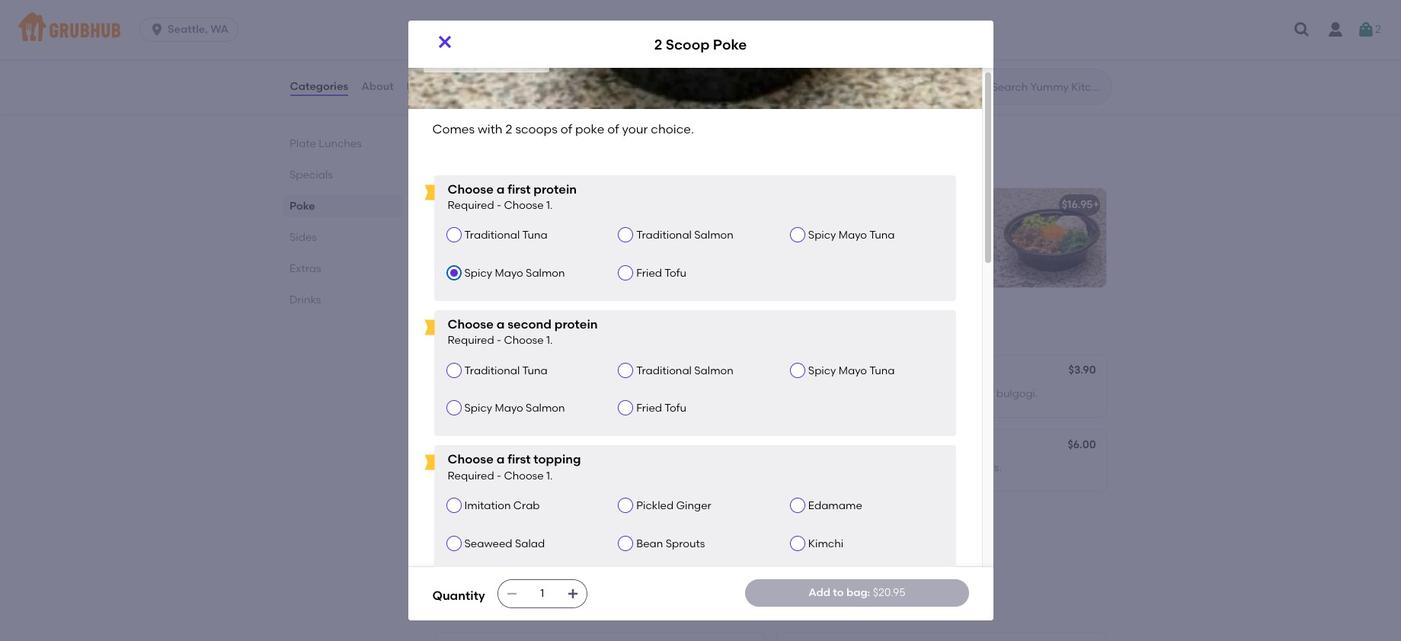 Task type: vqa. For each thing, say whether or not it's contained in the screenshot.
'Traditional Tuna'
yes



Task type: locate. For each thing, give the bounding box(es) containing it.
- inside choose a second protein required - choose 1.
[[497, 334, 502, 347]]

1 vertical spatial 1.
[[547, 334, 553, 347]]

3 a from the top
[[497, 452, 505, 467]]

traditional tuna up spam
[[465, 364, 548, 377]]

protein inside fried rice with your choice of protein and peas, carrots, and onions.
[[595, 59, 632, 72]]

2 vertical spatial required
[[448, 470, 495, 482]]

0 vertical spatial fried
[[844, 461, 868, 474]]

$16.95
[[1062, 198, 1094, 211]]

scoops down choose a first protein required - choose 1. at left
[[517, 220, 554, 233]]

1. for choose a first topping
[[547, 470, 553, 482]]

with
[[495, 59, 517, 72], [970, 59, 991, 72], [478, 122, 503, 136], [484, 220, 506, 233], [826, 220, 847, 233], [947, 387, 968, 400]]

veggie left "dumplings."
[[565, 536, 600, 549]]

traditional
[[465, 229, 520, 242], [637, 229, 692, 242], [465, 364, 520, 377], [637, 364, 692, 377]]

required inside "choose a first topping required - choose 1."
[[448, 470, 495, 482]]

poke
[[576, 122, 605, 136], [569, 220, 595, 233], [903, 220, 929, 233]]

cut
[[546, 461, 562, 474]]

traditional tuna for first
[[465, 229, 548, 242]]

3 - from the top
[[497, 470, 502, 482]]

comes left 1
[[786, 220, 823, 233]]

-
[[497, 199, 502, 212], [497, 334, 502, 347], [497, 470, 502, 482]]

fried inside fried rice with your choice of protein and peas, carrots, and onions.
[[445, 59, 471, 72]]

2 $3.90 from the left
[[1069, 364, 1097, 377]]

1 vertical spatial a
[[497, 317, 505, 332]]

3 1. from the top
[[547, 470, 553, 482]]

$3.90 for nori.
[[728, 364, 755, 377]]

choice. inside comes with 2 scoops of poke of your choice.
[[445, 235, 482, 248]]

0 horizontal spatial svg image
[[506, 588, 518, 600]]

1 vertical spatial fried tofu
[[637, 402, 687, 415]]

1 horizontal spatial $3.90
[[1069, 364, 1097, 377]]

1 vertical spatial required
[[448, 334, 495, 347]]

1 vertical spatial -
[[497, 334, 502, 347]]

svg image left "2" button
[[1294, 21, 1312, 39]]

0 horizontal spatial 4
[[445, 536, 451, 549]]

1 vertical spatial tofu
[[665, 402, 687, 415]]

1 vertical spatial fried
[[490, 536, 513, 549]]

1 horizontal spatial veggie
[[919, 461, 954, 474]]

sides up spam
[[433, 320, 476, 339]]

grilled spam on seasoned rice wrapped in nori.
[[445, 387, 687, 400]]

- for choose a first protein
[[497, 199, 502, 212]]

1 vertical spatial 4
[[445, 536, 451, 549]]

2 a from the top
[[497, 317, 505, 332]]

$20.95 up 'reviews' on the left top of the page
[[433, 47, 471, 61]]

first inside choose a first protein required - choose 1.
[[508, 182, 531, 196]]

2 vertical spatial 1.
[[547, 470, 553, 482]]

tofu for choose a second protein
[[665, 402, 687, 415]]

0 vertical spatial rice
[[473, 59, 493, 72]]

tofu
[[665, 267, 687, 280], [665, 402, 687, 415]]

salad
[[515, 537, 545, 550]]

1 1. from the top
[[547, 199, 553, 212]]

a
[[497, 182, 505, 196], [497, 317, 505, 332], [497, 452, 505, 467]]

0 vertical spatial traditional tuna
[[465, 229, 548, 242]]

1 vertical spatial spicy mayo tuna
[[809, 364, 895, 377]]

1 horizontal spatial $6.00
[[1068, 438, 1097, 451]]

wrapped
[[603, 387, 650, 400]]

spicy mayo salmon down on at the left bottom
[[465, 402, 565, 415]]

egg
[[786, 440, 807, 453]]

1 first from the top
[[508, 182, 531, 196]]

0 horizontal spatial extras
[[289, 262, 321, 275]]

a for choose a first topping
[[497, 452, 505, 467]]

seaweed
[[465, 537, 513, 550]]

spam musubi
[[445, 365, 516, 378]]

fried up edamame
[[844, 461, 868, 474]]

1 fried tofu from the top
[[637, 267, 687, 280]]

spicy mayo salmon up second
[[465, 267, 565, 280]]

required inside choose a second protein required - choose 1.
[[448, 334, 495, 347]]

1 required from the top
[[448, 199, 495, 212]]

choose a second protein required - choose 1.
[[448, 317, 598, 347]]

comes for 1 scoop poke image
[[786, 220, 823, 233]]

1 horizontal spatial rice
[[582, 387, 601, 400]]

$20.95 for add to bag:
[[873, 586, 906, 599]]

sides up "drinks"
[[289, 231, 317, 244]]

1 vertical spatial scoops
[[517, 220, 554, 233]]

1 horizontal spatial tempura
[[994, 59, 1039, 72]]

0 vertical spatial -
[[497, 199, 502, 212]]

required for choose a second protein
[[448, 334, 495, 347]]

pieces down side scoop poke
[[470, 461, 504, 474]]

- inside choose a first protein required - choose 1.
[[497, 199, 502, 212]]

1 horizontal spatial pork
[[870, 461, 893, 474]]

carrots,
[[688, 59, 728, 72]]

seasoned
[[529, 387, 579, 400]]

1. inside choose a first protein required - choose 1.
[[547, 199, 553, 212]]

0 vertical spatial first
[[508, 182, 531, 196]]

1 traditional salmon from the top
[[637, 229, 734, 242]]

2 spicy mayo tuna from the top
[[809, 364, 895, 377]]

choice. inside comes with 1 scoop of poke of your choice.
[[786, 235, 824, 248]]

2 vertical spatial a
[[497, 452, 505, 467]]

0 horizontal spatial $6.00
[[727, 438, 755, 451]]

fried
[[844, 461, 868, 474], [490, 536, 513, 549]]

0 horizontal spatial sides
[[289, 231, 317, 244]]

svg image inside "2" button
[[1358, 21, 1376, 39]]

topping
[[534, 452, 581, 467]]

poke down choose a first protein required - choose 1. at left
[[569, 220, 595, 233]]

$20.95 for 2 scoop poke
[[433, 47, 471, 61]]

0 vertical spatial spicy mayo salmon
[[465, 267, 565, 280]]

1 horizontal spatial 4
[[786, 387, 792, 400]]

Input item quantity number field
[[526, 580, 559, 608]]

first inside "choose a first topping required - choose 1."
[[508, 452, 531, 467]]

3 required from the top
[[448, 470, 495, 482]]

side scoop poke
[[445, 440, 532, 453]]

search icon image
[[968, 78, 986, 96]]

and up input item quantity number field
[[542, 536, 562, 549]]

0 vertical spatial a
[[497, 182, 505, 196]]

to
[[833, 586, 844, 599]]

fried
[[480, 37, 507, 50], [445, 59, 471, 72], [637, 267, 662, 280], [834, 387, 860, 400], [637, 402, 662, 415]]

0 vertical spatial fried tofu
[[637, 267, 687, 280]]

2 vertical spatial protein
[[555, 317, 598, 332]]

1 vertical spatial veggie
[[565, 536, 600, 549]]

$3.90 for bulgogi.
[[1069, 364, 1097, 377]]

0 horizontal spatial tempura
[[922, 59, 967, 72]]

1 vertical spatial $20.95
[[873, 586, 906, 599]]

traditional tuna
[[465, 229, 548, 242], [465, 364, 548, 377]]

rice up onions.
[[473, 59, 493, 72]]

1 horizontal spatial 2 scoop poke
[[655, 35, 747, 53]]

spicy up choose a second protein required - choose 1. at the left of page
[[465, 267, 493, 280]]

spicy
[[809, 229, 837, 242], [465, 267, 493, 280], [809, 364, 837, 377], [465, 402, 493, 415]]

scoops down choice
[[516, 122, 558, 136]]

a inside "choose a first topping required - choose 1."
[[497, 452, 505, 467]]

0 vertical spatial traditional salmon
[[637, 229, 734, 242]]

2 vertical spatial -
[[497, 470, 502, 482]]

0 vertical spatial scoops
[[516, 122, 558, 136]]

poke
[[501, 26, 540, 45], [713, 35, 747, 53], [489, 198, 515, 211], [289, 200, 315, 213], [506, 440, 532, 453]]

svg image right input item quantity number field
[[567, 588, 579, 600]]

comes with 2 scoops of poke of your choice. down choose a first protein required - choose 1. at left
[[445, 220, 632, 248]]

with up onions.
[[495, 59, 517, 72]]

2 scoop poke image
[[651, 188, 765, 288]]

rice
[[473, 59, 493, 72], [582, 387, 601, 400]]

svg image left seattle,
[[149, 22, 165, 37]]

about button
[[361, 59, 395, 114]]

0 horizontal spatial $3.90
[[728, 364, 755, 377]]

comes with 2 scoops of poke of your choice. down fried rice with your choice of protein and peas, carrots, and onions.
[[433, 122, 694, 136]]

a for choose a second protein
[[497, 317, 505, 332]]

0 horizontal spatial choice.
[[445, 235, 482, 248]]

pork down dumplings
[[870, 461, 893, 474]]

2 tofu from the top
[[665, 402, 687, 415]]

gyoza
[[445, 514, 478, 527]]

2 traditional tuna from the top
[[465, 364, 548, 377]]

and
[[634, 59, 655, 72], [445, 74, 465, 87], [896, 461, 916, 474], [542, 536, 562, 549]]

1 vertical spatial pork
[[516, 536, 539, 549]]

2 traditional salmon from the top
[[637, 364, 734, 377]]

pieces down egg rolls
[[795, 461, 829, 474]]

1 spicy mayo tuna from the top
[[809, 229, 895, 242]]

spicy up "pieces."
[[809, 364, 837, 377]]

1. inside choose a second protein required - choose 1.
[[547, 334, 553, 347]]

with left 1
[[826, 220, 847, 233]]

your inside comes with 2 scoops of poke of your choice.
[[610, 220, 632, 233]]

1. inside "choose a first topping required - choose 1."
[[547, 470, 553, 482]]

1 vertical spatial 2 scoop poke
[[445, 198, 515, 211]]

spicy mayo tuna
[[809, 229, 895, 242], [809, 364, 895, 377]]

extras up "drinks"
[[289, 262, 321, 275]]

$6.00
[[727, 438, 755, 451], [1068, 438, 1097, 451]]

0 vertical spatial spicy mayo tuna
[[809, 229, 895, 242]]

pork
[[870, 461, 893, 474], [516, 536, 539, 549]]

1 vertical spatial spicy mayo salmon
[[465, 402, 565, 415]]

comes down choose a first protein required - choose 1. at left
[[445, 220, 482, 233]]

choose
[[448, 182, 494, 196], [504, 199, 544, 212], [448, 317, 494, 332], [504, 334, 544, 347], [448, 452, 494, 467], [504, 470, 544, 482]]

$20.95 right bag:
[[873, 586, 906, 599]]

veggie left egg
[[919, 461, 954, 474]]

1 horizontal spatial $20.95
[[873, 586, 906, 599]]

choice. for 2 scoop poke image
[[445, 235, 482, 248]]

0 horizontal spatial rice
[[473, 59, 493, 72]]

poke right scoop
[[903, 220, 929, 233]]

1 vertical spatial traditional tuna
[[465, 364, 548, 377]]

2 scoop poke
[[655, 35, 747, 53], [445, 198, 515, 211]]

2 - from the top
[[497, 334, 502, 347]]

a for choose a first protein
[[497, 182, 505, 196]]

with inside fried rice with your choice of protein and peas, carrots, and onions.
[[495, 59, 517, 72]]

rice left wrapped
[[582, 387, 601, 400]]

1 traditional tuna from the top
[[465, 229, 548, 242]]

pork down the crab
[[516, 536, 539, 549]]

protein for choose a second protein
[[555, 317, 598, 332]]

musubi
[[478, 365, 516, 378]]

tempura up search yummy kitchen search field
[[994, 59, 1039, 72]]

tempura right shrimp
[[922, 59, 967, 72]]

1 vertical spatial extras
[[433, 597, 483, 616]]

required
[[448, 199, 495, 212], [448, 334, 495, 347], [448, 470, 495, 482]]

spicy left 1
[[809, 229, 837, 242]]

- for choose a first topping
[[497, 470, 502, 482]]

comes
[[433, 122, 475, 136], [445, 220, 482, 233], [786, 220, 823, 233]]

2 required from the top
[[448, 334, 495, 347]]

2 1. from the top
[[547, 334, 553, 347]]

svg image
[[1294, 21, 1312, 39], [149, 22, 165, 37], [436, 33, 454, 51], [567, 588, 579, 600]]

categories button
[[289, 59, 349, 114]]

0 vertical spatial pork
[[870, 461, 893, 474]]

1 - from the top
[[497, 199, 502, 212]]

traditional tuna down choose a first protein required - choose 1. at left
[[465, 229, 548, 242]]

1 horizontal spatial fried
[[844, 461, 868, 474]]

0 horizontal spatial $20.95
[[433, 47, 471, 61]]

0 vertical spatial 1.
[[547, 199, 553, 212]]

1 spicy mayo salmon from the top
[[465, 267, 565, 280]]

$20.95 inside 2 scoop poke $20.95
[[433, 47, 471, 61]]

comes with 1 scoop of poke of your choice.
[[786, 220, 967, 248]]

0 vertical spatial required
[[448, 199, 495, 212]]

1 $3.90 from the left
[[728, 364, 755, 377]]

with inside comes with 1 scoop of poke of your choice.
[[826, 220, 847, 233]]

veggie
[[919, 461, 954, 474], [565, 536, 600, 549]]

pieces down gyoza
[[454, 536, 487, 549]]

1 horizontal spatial svg image
[[1358, 21, 1376, 39]]

filled
[[919, 387, 944, 400]]

2 fried tofu from the top
[[637, 402, 687, 415]]

svg image
[[1358, 21, 1376, 39], [506, 588, 518, 600]]

protein inside choose a second protein required - choose 1.
[[555, 317, 598, 332]]

required inside choose a first protein required - choose 1.
[[448, 199, 495, 212]]

2 spicy mayo salmon from the top
[[465, 402, 565, 415]]

a
[[786, 59, 794, 72]]

4 down gyoza
[[445, 536, 451, 549]]

your
[[519, 59, 542, 72], [622, 122, 648, 136], [610, 220, 632, 233], [944, 220, 967, 233]]

poke inside 2 scoop poke $20.95
[[501, 26, 540, 45]]

salmon
[[695, 229, 734, 242], [526, 267, 565, 280], [695, 364, 734, 377], [526, 402, 565, 415]]

choice.
[[651, 122, 694, 136], [445, 235, 482, 248], [786, 235, 824, 248]]

2 scoop poke $20.95
[[433, 26, 540, 61]]

tofu for choose a first protein
[[665, 267, 687, 280]]

2 $6.00 from the left
[[1068, 438, 1097, 451]]

0 vertical spatial sides
[[289, 231, 317, 244]]

1. for choose a first protein
[[547, 199, 553, 212]]

$16.95 +
[[1062, 198, 1100, 211]]

1.
[[547, 199, 553, 212], [547, 334, 553, 347], [547, 470, 553, 482]]

- inside "choose a first topping required - choose 1."
[[497, 470, 502, 482]]

extras down seaweed
[[433, 597, 483, 616]]

1 horizontal spatial sides
[[433, 320, 476, 339]]

0 vertical spatial 4
[[786, 387, 792, 400]]

2 button
[[1358, 16, 1382, 43]]

rice
[[509, 37, 532, 50]]

comes inside comes with 1 scoop of poke of your choice.
[[786, 220, 823, 233]]

bag:
[[847, 586, 871, 599]]

fried tofu
[[637, 267, 687, 280], [637, 402, 687, 415]]

a inside choose a first protein required - choose 1.
[[497, 182, 505, 196]]

0 horizontal spatial 2 scoop poke
[[445, 198, 515, 211]]

spicy mayo salmon for second
[[465, 402, 565, 415]]

0 vertical spatial protein
[[595, 59, 632, 72]]

extras
[[289, 262, 321, 275], [433, 597, 483, 616]]

2 horizontal spatial choice.
[[786, 235, 824, 248]]

4 for 4 pieces fried pork and veggie dumplings.
[[445, 536, 451, 549]]

4 left "pieces."
[[786, 387, 792, 400]]

plate
[[289, 137, 316, 150]]

1 tofu from the top
[[665, 267, 687, 280]]

choose a first protein required - choose 1.
[[448, 182, 577, 212]]

fried left salad
[[490, 536, 513, 549]]

lunches
[[319, 137, 362, 150]]

1 vertical spatial traditional salmon
[[637, 364, 734, 377]]

a inside choose a second protein required - choose 1.
[[497, 317, 505, 332]]

required for choose a first protein
[[448, 199, 495, 212]]

1 horizontal spatial choice.
[[651, 122, 694, 136]]

1. for choose a second protein
[[547, 334, 553, 347]]

2 first from the top
[[508, 452, 531, 467]]

1 vertical spatial first
[[508, 452, 531, 467]]

1 a from the top
[[497, 182, 505, 196]]

poke for 2 scoop poke image
[[569, 220, 595, 233]]

mayo
[[839, 229, 868, 242], [495, 267, 524, 280], [839, 364, 868, 377], [495, 402, 524, 415]]

traditional tuna for second
[[465, 364, 548, 377]]

4
[[786, 387, 792, 400], [445, 536, 451, 549]]

imitation
[[465, 499, 511, 512]]

tempura
[[922, 59, 967, 72], [994, 59, 1039, 72]]

with down choose a first protein required - choose 1. at left
[[484, 220, 506, 233]]

with down onions.
[[478, 122, 503, 136]]

0 horizontal spatial fried
[[490, 536, 513, 549]]

comes inside comes with 2 scoops of poke of your choice.
[[445, 220, 482, 233]]

protein inside choose a first protein required - choose 1.
[[534, 182, 577, 196]]

0 vertical spatial $20.95
[[433, 47, 471, 61]]

comes with 2 scoops of poke of your choice.
[[433, 122, 694, 136], [445, 220, 632, 248]]

bulgogi
[[786, 365, 826, 378]]

side
[[445, 440, 468, 453]]

0 vertical spatial extras
[[289, 262, 321, 275]]

spicy mayo tuna for choose a second protein
[[809, 364, 895, 377]]

0 horizontal spatial veggie
[[565, 536, 600, 549]]

1 vertical spatial protein
[[534, 182, 577, 196]]

0 vertical spatial svg image
[[1358, 21, 1376, 39]]

0 vertical spatial tofu
[[665, 267, 687, 280]]

first
[[508, 182, 531, 196], [508, 452, 531, 467]]

1 $6.00 from the left
[[727, 438, 755, 451]]

1 vertical spatial comes with 2 scoops of poke of your choice.
[[445, 220, 632, 248]]

tuna up dumplings
[[870, 364, 895, 377]]

tuna
[[523, 229, 548, 242], [870, 229, 895, 242], [523, 364, 548, 377], [870, 364, 895, 377]]

poke inside comes with 1 scoop of poke of your choice.
[[903, 220, 929, 233]]



Task type: describe. For each thing, give the bounding box(es) containing it.
rolls.
[[979, 461, 1002, 474]]

sprouts
[[666, 537, 705, 550]]

cubes.
[[587, 461, 621, 474]]

$12.00
[[1064, 36, 1097, 49]]

protein for choose a first protein
[[534, 182, 577, 196]]

svg image inside seattle, wa 'button'
[[149, 22, 165, 37]]

1 horizontal spatial extras
[[433, 597, 483, 616]]

peas,
[[657, 59, 685, 72]]

egg
[[956, 461, 977, 474]]

svg image up 'reviews' on the left top of the page
[[436, 33, 454, 51]]

1 vertical spatial svg image
[[506, 588, 518, 600]]

$6.00 for raw pieces of tuna cut into cubes.
[[727, 438, 755, 451]]

1 scoop poke image
[[992, 188, 1107, 288]]

in
[[653, 387, 662, 400]]

seattle,
[[168, 23, 208, 36]]

quantity
[[433, 589, 485, 603]]

first for topping
[[508, 452, 531, 467]]

fried tofu for choose a first protein
[[637, 267, 687, 280]]

house fried rice
[[445, 37, 532, 50]]

seattle, wa
[[168, 23, 229, 36]]

$6.00 for 2 pieces of fried pork and veggie egg rolls.
[[1068, 438, 1097, 451]]

spicy mayo salmon for first
[[465, 267, 565, 280]]

shrimp
[[884, 59, 920, 72]]

tuna right 1
[[870, 229, 895, 242]]

add to bag: $20.95
[[809, 586, 906, 599]]

pieces for 4 pieces fried pork and veggie dumplings.
[[454, 536, 487, 549]]

rice inside fried rice with your choice of protein and peas, carrots, and onions.
[[473, 59, 493, 72]]

plate lunches
[[289, 137, 362, 150]]

a la carte 6 pieces shrimp tempura with tempura sauce.
[[786, 59, 1075, 72]]

second
[[508, 317, 552, 332]]

0 vertical spatial comes with 2 scoops of poke of your choice.
[[433, 122, 694, 136]]

categories
[[290, 80, 349, 93]]

about
[[361, 80, 394, 93]]

spam
[[445, 365, 475, 378]]

1 vertical spatial rice
[[582, 387, 601, 400]]

on
[[513, 387, 526, 400]]

your inside fried rice with your choice of protein and peas, carrots, and onions.
[[519, 59, 542, 72]]

tuna down choose a first protein required - choose 1. at left
[[523, 229, 548, 242]]

comes down reviews button
[[433, 122, 475, 136]]

seaweed salad
[[465, 537, 545, 550]]

tuna up on at the left bottom
[[523, 364, 548, 377]]

2 pieces of fried pork and veggie egg rolls.
[[786, 461, 1002, 474]]

poke down fried rice with your choice of protein and peas, carrots, and onions.
[[576, 122, 605, 136]]

pickled
[[637, 499, 674, 512]]

1 tempura from the left
[[922, 59, 967, 72]]

pickled ginger
[[637, 499, 712, 512]]

kimchi
[[809, 537, 844, 550]]

grilled
[[445, 387, 479, 400]]

traditional salmon for choose a first protein
[[637, 229, 734, 242]]

reviews
[[407, 80, 449, 93]]

specials
[[289, 168, 333, 181]]

tuna
[[519, 461, 543, 474]]

beef
[[971, 387, 994, 400]]

spam
[[481, 387, 511, 400]]

scoop
[[856, 220, 888, 233]]

wa
[[211, 23, 229, 36]]

bean
[[637, 537, 663, 550]]

choose a first topping required - choose 1.
[[448, 452, 581, 482]]

4 pieces. fried dumplings filled with beef bulgogi.
[[786, 387, 1039, 400]]

comes for 2 scoop poke image
[[445, 220, 482, 233]]

dumplings.
[[602, 536, 659, 549]]

with up search icon
[[970, 59, 991, 72]]

and left peas, at left top
[[634, 59, 655, 72]]

la
[[797, 59, 806, 72]]

raw
[[445, 461, 467, 474]]

$15.50
[[719, 36, 751, 49]]

nori.
[[665, 387, 687, 400]]

0 vertical spatial 2 scoop poke
[[655, 35, 747, 53]]

edamame
[[809, 499, 863, 512]]

bulgogi.
[[997, 387, 1039, 400]]

raw pieces of tuna cut into cubes.
[[445, 461, 621, 474]]

and left egg
[[896, 461, 916, 474]]

pieces for 2 pieces of fried pork and veggie egg rolls.
[[795, 461, 829, 474]]

mandu
[[829, 365, 865, 378]]

scoop inside 2 scoop poke $20.95
[[446, 26, 497, 45]]

poke for 1 scoop poke image
[[903, 220, 929, 233]]

pieces.
[[795, 387, 832, 400]]

bean sprouts
[[637, 537, 705, 550]]

rolls
[[809, 440, 834, 453]]

choice
[[544, 59, 579, 72]]

main navigation navigation
[[0, 0, 1402, 59]]

traditional salmon for choose a second protein
[[637, 364, 734, 377]]

with left the beef
[[947, 387, 968, 400]]

0 vertical spatial veggie
[[919, 461, 954, 474]]

4 pieces fried pork and veggie dumplings.
[[445, 536, 659, 549]]

Search Yummy Kitchen search field
[[991, 80, 1107, 95]]

dumplings
[[862, 387, 917, 400]]

4 for 4 pieces. fried dumplings filled with beef bulgogi.
[[786, 387, 792, 400]]

seattle, wa button
[[140, 18, 245, 42]]

your inside comes with 1 scoop of poke of your choice.
[[944, 220, 967, 233]]

add
[[809, 586, 831, 599]]

+
[[1094, 198, 1100, 211]]

spicy down grilled
[[465, 402, 493, 415]]

onions.
[[468, 74, 505, 87]]

required for choose a first topping
[[448, 470, 495, 482]]

and left onions.
[[445, 74, 465, 87]]

imitation crab
[[465, 499, 540, 512]]

egg rolls
[[786, 440, 834, 453]]

2 tempura from the left
[[994, 59, 1039, 72]]

2 inside 2 scoop poke $20.95
[[433, 26, 442, 45]]

spicy mayo tuna for choose a first protein
[[809, 229, 895, 242]]

1
[[850, 220, 854, 233]]

0 horizontal spatial pork
[[516, 536, 539, 549]]

with inside comes with 2 scoops of poke of your choice.
[[484, 220, 506, 233]]

crab
[[514, 499, 540, 512]]

of inside fried rice with your choice of protein and peas, carrots, and onions.
[[582, 59, 592, 72]]

sauce.
[[1041, 59, 1075, 72]]

first for protein
[[508, 182, 531, 196]]

korean fried chicken special image
[[992, 0, 1107, 14]]

reviews button
[[406, 59, 450, 114]]

fried tofu for choose a second protein
[[637, 402, 687, 415]]

into
[[565, 461, 585, 474]]

- for choose a second protein
[[497, 334, 502, 347]]

pieces right 6
[[848, 59, 882, 72]]

bulgogi mandu
[[786, 365, 865, 378]]

house
[[445, 37, 478, 50]]

scoops inside comes with 2 scoops of poke of your choice.
[[517, 220, 554, 233]]

ginger
[[677, 499, 712, 512]]

choice. for 1 scoop poke image
[[786, 235, 824, 248]]

drinks
[[289, 293, 321, 306]]

2 inside "2" button
[[1376, 23, 1382, 36]]

fried rice with your choice of protein and peas, carrots, and onions.
[[445, 59, 728, 87]]

carte
[[809, 59, 836, 72]]

6
[[839, 59, 845, 72]]

1 vertical spatial sides
[[433, 320, 476, 339]]

pieces for raw pieces of tuna cut into cubes.
[[470, 461, 504, 474]]



